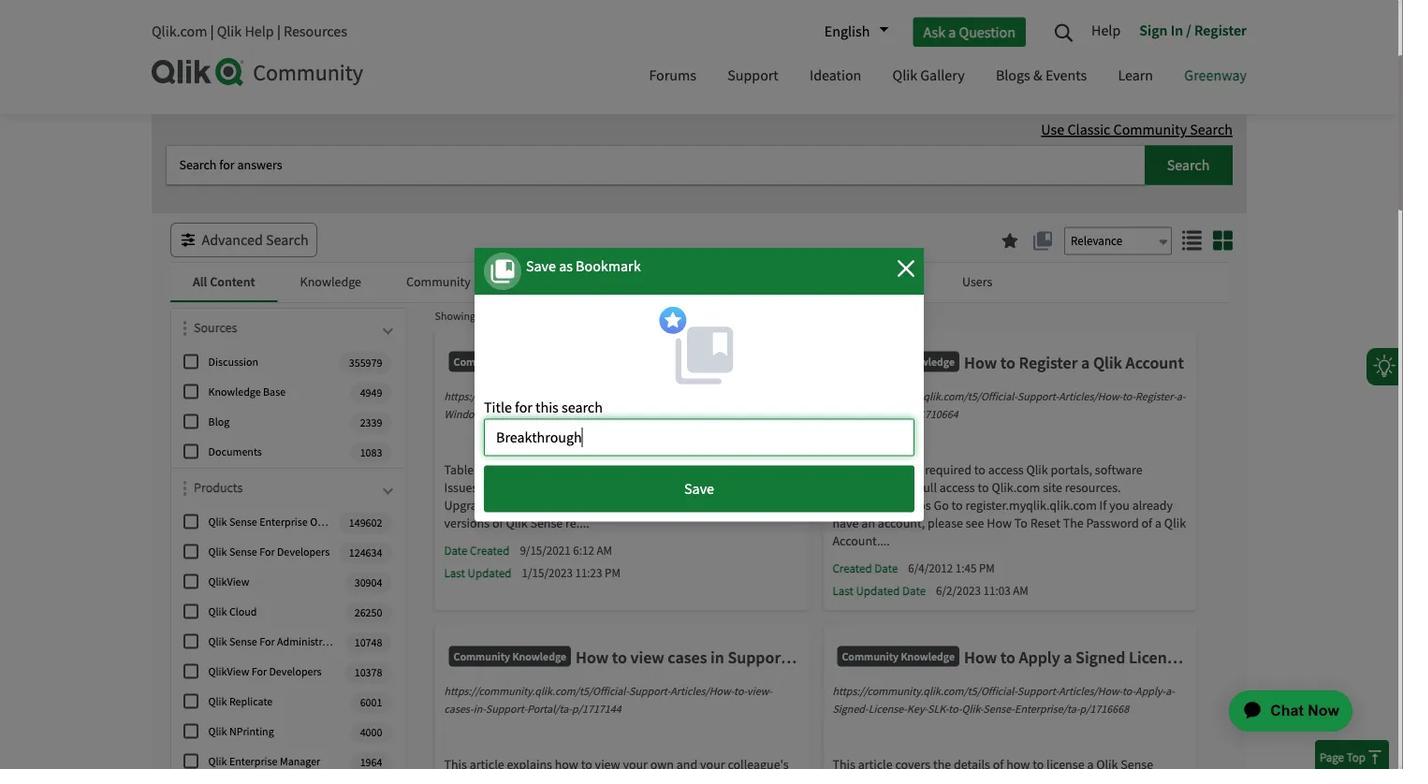 Task type: locate. For each thing, give the bounding box(es) containing it.
search inside list
[[271, 29, 314, 48]]

1 vertical spatial qlik.com
[[992, 480, 1041, 497]]

slk-
[[928, 702, 949, 717]]

on
[[310, 515, 324, 530]]

sense for qlik sense enterprise on windows
[[229, 515, 257, 530]]

updated down date created at the left of page
[[468, 566, 512, 581]]

1 vertical spatial created
[[833, 561, 872, 577]]

last down date created at the left of page
[[444, 566, 465, 581]]

for left this
[[515, 398, 533, 417]]

for up qlikview for developers
[[260, 635, 275, 650]]

list
[[152, 14, 1196, 64]]

0 vertical spatial sort filter image
[[183, 321, 187, 336]]

0 horizontal spatial date
[[444, 544, 468, 559]]

149602
[[349, 516, 383, 530]]

/
[[1187, 21, 1192, 39]]

save as bookmark
[[526, 257, 641, 276]]

0 horizontal spatial notes
[[494, 498, 524, 515]]

a inside a qlik account is required to access qlik portals, software downloads and full access to qlik.com site resources. registration steps go to register.myqlik.qlik.com if you already have an account, please see how to reset the password of a qlik account....
[[1155, 515, 1162, 532]]

0 horizontal spatial register
[[1019, 352, 1078, 373]]

articles/how- down how to register a qlik account link
[[1059, 390, 1123, 404]]

how left to
[[987, 515, 1012, 532]]

(0.946
[[634, 309, 662, 324]]

sense- right "slk-" at the right bottom of page
[[984, 702, 1015, 717]]

qlikview up qlik cloud
[[208, 575, 249, 590]]

help left bookmark
[[540, 273, 566, 290]]

sort filter image left "sources"
[[183, 321, 187, 336]]

ask a question link
[[913, 17, 1026, 47]]

gallery left users
[[879, 273, 918, 290]]

date up last updated date at bottom right
[[875, 561, 898, 577]]

(0.946 seconds) .
[[634, 309, 709, 324]]

access down the required
[[940, 480, 975, 497]]

0 vertical spatial in
[[607, 462, 618, 479]]

am right 11:03
[[1013, 583, 1029, 599]]

support- for key-
[[1018, 684, 1059, 699]]

11:03
[[984, 583, 1011, 599]]

in
[[1171, 21, 1184, 39]]

and inside a qlik account is required to access qlik portals, software downloads and full access to qlik.com site resources. registration steps go to register.myqlik.qlik.com if you already have an account, please see how to reset the password of a qlik account....
[[896, 480, 917, 497]]

0 horizontal spatial |
[[210, 22, 214, 41]]

search inside button
[[266, 230, 309, 250]]

0 horizontal spatial in
[[607, 462, 618, 479]]

you
[[1110, 498, 1130, 515]]

release
[[673, 498, 712, 515]]

page top
[[1320, 750, 1366, 765]]

2 vertical spatial how
[[576, 647, 609, 668]]

save button
[[484, 466, 915, 512]]

1 vertical spatial a
[[1082, 352, 1090, 373]]

in right 'cases' on the bottom of the page
[[711, 647, 725, 668]]

release-
[[491, 407, 530, 422]]

in
[[607, 462, 618, 479], [711, 647, 725, 668]]

to- for register-
[[1123, 390, 1136, 404]]

last down the created date on the right bottom of the page
[[833, 584, 854, 599]]

0 vertical spatial account
[[1126, 352, 1184, 373]]

enterprise down products button on the left bottom of page
[[260, 515, 308, 530]]

0 horizontal spatial and
[[557, 480, 578, 497]]

register up https://community.qlik.com/t5/official-support-articles/how-to-register-a- qlik-account/ta-p/1710664
[[1019, 352, 1078, 373]]

articles/how- inside https://community.qlik.com/t5/official-support-articles/how-to-view- cases-in-support-portal/ta-p/1717144
[[671, 684, 734, 699]]

1 vertical spatial save
[[685, 479, 714, 498]]

0 vertical spatial register
[[1195, 21, 1247, 39]]

sense up system
[[645, 462, 677, 479]]

1 size image from the left
[[1183, 231, 1202, 250]]

1 horizontal spatial qlik-
[[962, 702, 984, 717]]

articles/how- down how to view cases in support portal link
[[671, 684, 734, 699]]

https://community.qlik.com/t5/official- inside https://community.qlik.com/t5/official-support-articles/how-to-view- cases-in-support-portal/ta-p/1717144
[[444, 684, 629, 699]]

0 horizontal spatial a-
[[1166, 684, 1175, 699]]

account/ta-
[[854, 407, 909, 422]]

1 horizontal spatial save
[[685, 479, 714, 498]]

1 horizontal spatial the
[[780, 498, 798, 515]]

0 horizontal spatial a
[[949, 22, 956, 41]]

qlik enterprise manager
[[208, 755, 320, 769]]

1 horizontal spatial register
[[1195, 21, 1247, 39]]

qlik.com
[[152, 22, 207, 41], [992, 480, 1041, 497]]

qlik community
[[152, 29, 253, 48]]

how up https://community.qlik.com/t5/official-support-articles/how-to-view- cases-in-support-portal/ta-p/1717144
[[576, 647, 609, 668]]

1 | from the left
[[210, 22, 214, 41]]

0 vertical spatial qlik.com
[[152, 22, 207, 41]]

1 horizontal spatial a-
[[1177, 390, 1186, 404]]

last updated
[[444, 566, 512, 581]]

0 vertical spatial sense-
[[685, 390, 716, 404]]

enterprise down nprinting
[[229, 755, 278, 769]]

0 horizontal spatial content
[[210, 273, 255, 290]]

1083
[[360, 446, 383, 460]]

1 horizontal spatial sense-
[[984, 702, 1015, 717]]

qlik.com up register.myqlik.qlik.com
[[992, 480, 1041, 497]]

0 vertical spatial qlikview
[[208, 575, 249, 590]]

1 horizontal spatial in
[[711, 647, 725, 668]]

of down already
[[1142, 515, 1153, 532]]

content right video
[[765, 273, 810, 290]]

0 horizontal spatial sense-
[[685, 390, 716, 404]]

sense down cloud at the left bottom of page
[[229, 635, 257, 650]]

1 horizontal spatial last
[[833, 584, 854, 599]]

am for 6/2/2023 11:03 am
[[1013, 583, 1029, 599]]

1 vertical spatial qlik gallery
[[854, 273, 918, 290]]

save inside button
[[685, 479, 714, 498]]

knowledge inside community knowledge how to view cases in support portal
[[513, 649, 567, 664]]

community link
[[152, 58, 616, 87]]

4000
[[360, 726, 383, 740]]

26250
[[355, 606, 383, 620]]

0 horizontal spatial qlik-
[[833, 407, 854, 422]]

qlik cloud
[[208, 605, 257, 620]]

help left resources "link"
[[245, 22, 274, 41]]

all content button
[[170, 263, 278, 302]]

2 horizontal spatial date
[[903, 584, 926, 599]]

0 horizontal spatial of
[[477, 462, 488, 479]]

how for how to view cases in support portal
[[576, 647, 609, 668]]

0 horizontal spatial save
[[526, 257, 556, 276]]

of right the table
[[477, 462, 488, 479]]

apply-
[[1136, 684, 1166, 699]]

created up last updated
[[470, 544, 510, 559]]

qlik.com inside a qlik account is required to access qlik portals, software downloads and full access to qlik.com site resources. registration steps go to register.myqlik.qlik.com if you already have an account, please see how to reset the password of a qlik account....
[[992, 480, 1041, 497]]

0 vertical spatial the
[[596, 498, 617, 515]]

sort filter image for sources
[[183, 321, 187, 336]]

notes down requirements
[[715, 498, 745, 515]]

developers down 'qlik sense for administrators 10748'
[[269, 665, 322, 680]]

how for how to register a qlik account
[[964, 352, 997, 373]]

manager
[[280, 755, 320, 769]]

knowledge up portal/ta-
[[513, 649, 567, 664]]

| right qlik.com 'link'
[[210, 22, 214, 41]]

support
[[728, 647, 787, 668]]

in up limitations
[[607, 462, 618, 479]]

to- inside https://community.qlik.com/t5/official-support-articles/how-to-view- cases-in-support-portal/ta-p/1717144
[[734, 684, 747, 699]]

pm right 11:23
[[605, 566, 621, 581]]

2 | from the left
[[277, 22, 281, 41]]

1 vertical spatial date
[[875, 561, 898, 577]]

1 vertical spatial the
[[1063, 515, 1084, 532]]

to- down how to register a qlik account link
[[1123, 390, 1136, 404]]

advanced search button
[[170, 223, 318, 258]]

a right ask
[[949, 22, 956, 41]]

knowledge up p/1710664
[[901, 354, 955, 369]]

p/1835974
[[660, 407, 709, 422]]

steps
[[901, 498, 931, 515]]

1 vertical spatial qlik-
[[962, 702, 984, 717]]

have
[[833, 515, 859, 532]]

https://community.qlik.com/t5/official- up "key-"
[[833, 684, 1018, 699]]

knowledge for community knowledge how to view cases in support portal
[[513, 649, 567, 664]]

support- inside https://community.qlik.com/t5/official-support-articles/how-to-apply-a- signed-license-key-slk-to-qlik-sense-enterprise/ta-p/1716668
[[1018, 684, 1059, 699]]

all
[[193, 273, 207, 290]]

account up register-
[[1126, 352, 1184, 373]]

pm for 1/15/2023 11:23 pm
[[605, 566, 621, 581]]

help left sign at the top right
[[1092, 21, 1121, 40]]

https://community.qlik.com/t5/official- for how to view cases in support portal
[[444, 684, 629, 699]]

support- for p/1710664
[[1018, 390, 1059, 404]]

sense for qlik sense for administrators 10748
[[229, 635, 257, 650]]

0 horizontal spatial access
[[940, 480, 975, 497]]

already
[[1133, 498, 1173, 515]]

1 horizontal spatial |
[[277, 22, 281, 41]]

gallery down ask
[[921, 66, 965, 85]]

help
[[1092, 21, 1121, 40], [245, 22, 274, 41], [540, 273, 566, 290]]

0 horizontal spatial am
[[597, 543, 612, 559]]

1 vertical spatial a-
[[1166, 684, 1175, 699]]

classic
[[1068, 120, 1111, 140]]

to up see
[[978, 480, 989, 497]]

the down limitations
[[596, 498, 617, 515]]

1 vertical spatial account
[[867, 462, 911, 479]]

known
[[480, 480, 519, 497]]

qlikview for qlikview for developers
[[208, 665, 249, 680]]

and down what's
[[557, 480, 578, 497]]

qlik gallery left users
[[854, 273, 918, 290]]

use classic community search link
[[1042, 120, 1233, 140]]

support- right cases-
[[486, 702, 527, 717]]

sort filter image
[[183, 321, 187, 336], [183, 481, 187, 496]]

1 content from the left
[[210, 273, 255, 290]]

save left the as
[[526, 257, 556, 276]]

1 horizontal spatial content
[[765, 273, 810, 290]]

content for video content
[[765, 273, 810, 290]]

1 horizontal spatial created
[[833, 561, 872, 577]]

qlik gallery down ask
[[893, 66, 965, 85]]

to-
[[1123, 390, 1136, 404], [734, 684, 747, 699], [1123, 684, 1136, 699], [949, 702, 962, 717]]

to left view
[[612, 647, 627, 668]]

9/15/2021 6:12 am
[[520, 543, 612, 559]]

access up register.myqlik.qlik.com
[[989, 462, 1024, 479]]

a-
[[1177, 390, 1186, 404], [1166, 684, 1175, 699]]

0 vertical spatial how
[[964, 352, 997, 373]]

2 horizontal spatial a
[[1155, 515, 1162, 532]]

2 vertical spatial a
[[1155, 515, 1162, 532]]

pm right 1:45
[[979, 561, 995, 576]]

1 horizontal spatial and
[[896, 480, 917, 497]]

new
[[582, 462, 605, 479]]

1 horizontal spatial notes
[[715, 498, 745, 515]]

a- inside https://community.qlik.com/t5/official-support-articles/how-to-register-a- qlik-account/ta-p/1710664
[[1177, 390, 1186, 404]]

discussion
[[208, 355, 258, 370]]

support- down view
[[629, 684, 671, 699]]

0 horizontal spatial gallery
[[879, 273, 918, 290]]

application
[[1195, 669, 1376, 755]]

https://community.qlik.com/t5/official- inside https://community.qlik.com/t5/official-support-articles/how-to-register-a- qlik-account/ta-p/1710664
[[833, 390, 1018, 404]]

| right 'qlik help' "link"
[[277, 22, 281, 41]]

a
[[833, 462, 840, 479]]

0 horizontal spatial last
[[444, 566, 465, 581]]

2 content from the left
[[765, 273, 810, 290]]

pm for 6/4/2012 1:45 pm
[[979, 561, 995, 576]]

knowledge for community knowledge how to register a qlik account
[[901, 354, 955, 369]]

1 sort filter image from the top
[[183, 321, 187, 336]]

updated for account,
[[856, 584, 900, 599]]

windows
[[326, 515, 369, 530]]

1 horizontal spatial pm
[[979, 561, 995, 576]]

for up replicate
[[252, 665, 267, 680]]

of right versions
[[492, 515, 503, 532]]

to- up p/1716668
[[1123, 684, 1136, 699]]

am
[[597, 543, 612, 559], [1013, 583, 1029, 599]]

2 horizontal spatial of
[[1142, 515, 1153, 532]]

notes down resolved
[[761, 480, 792, 497]]

https://community.qlik.com/t5/official- up portal/ta-
[[444, 684, 629, 699]]

the up community link
[[317, 29, 337, 48]]

Title for this search text field
[[484, 419, 915, 456]]

how up https://community.qlik.com/t5/official-support-articles/how-to-register-a- qlik-account/ta-p/1710664
[[964, 352, 997, 373]]

qlik gallery inside menu bar
[[893, 66, 965, 85]]

save for save as bookmark
[[526, 257, 556, 276]]

to- inside https://community.qlik.com/t5/official-support-articles/how-to-register-a- qlik-account/ta-p/1710664
[[1123, 390, 1136, 404]]

save down august
[[685, 479, 714, 498]]

1 horizontal spatial access
[[989, 462, 1024, 479]]

enterprise-
[[716, 390, 768, 404]]

a- inside https://community.qlik.com/t5/official-support-articles/how-to-apply-a- signed-license-key-slk-to-qlik-sense-enterprise/ta-p/1716668
[[1166, 684, 1175, 699]]

0 horizontal spatial size image
[[1183, 231, 1202, 250]]

0 vertical spatial updated
[[468, 566, 512, 581]]

articles/how- up p/1716668
[[1059, 684, 1123, 699]]

sort filter image left products
[[183, 481, 187, 496]]

a- for apply-
[[1166, 684, 1175, 699]]

sense down qlik sense enterprise on windows at the left bottom of page
[[229, 545, 257, 560]]

account left is
[[867, 462, 911, 479]]

menu bar
[[635, 50, 1261, 105]]

0 vertical spatial gallery
[[921, 66, 965, 85]]

re....
[[566, 515, 590, 532]]

qlik.com up qlik image
[[152, 22, 207, 41]]

1 and from the left
[[557, 480, 578, 497]]

2 qlikview from the top
[[208, 665, 249, 680]]

sense
[[645, 462, 677, 479], [229, 515, 257, 530], [530, 515, 563, 532], [229, 545, 257, 560], [229, 635, 257, 650]]

date down 6/4/2012
[[903, 584, 926, 599]]

sense inside 'qlik sense for administrators 10748'
[[229, 635, 257, 650]]

1 horizontal spatial size image
[[1214, 231, 1233, 250]]

support- inside https://community.qlik.com/t5/official-support-articles/how-to-register-a- qlik-account/ta-p/1710664
[[1018, 390, 1059, 404]]

1 horizontal spatial help
[[540, 273, 566, 290]]

community inside community knowledge how to register a qlik account
[[842, 354, 899, 369]]

qlik- up a
[[833, 407, 854, 422]]

created date
[[833, 561, 898, 577]]

0 vertical spatial save
[[526, 257, 556, 276]]

https://community.qlik.com/t5/official- up p/1710664
[[833, 390, 1018, 404]]

the right reset
[[1063, 515, 1084, 532]]

a up https://community.qlik.com/t5/official-support-articles/how-to-register-a- qlik-account/ta-p/1710664
[[1082, 352, 1090, 373]]

account,
[[878, 515, 925, 532]]

to- down support
[[734, 684, 747, 699]]

1 vertical spatial last
[[833, 584, 854, 599]]

showing
[[435, 309, 476, 324]]

0 horizontal spatial updated
[[468, 566, 512, 581]]

required
[[925, 462, 972, 479]]

1 vertical spatial the
[[780, 498, 798, 515]]

am right 6:12
[[597, 543, 612, 559]]

ask
[[924, 22, 946, 41]]

qlikview
[[208, 575, 249, 590], [208, 665, 249, 680]]

help inside button
[[540, 273, 566, 290]]

qlik- right "slk-" at the right bottom of page
[[962, 702, 984, 717]]

0 vertical spatial access
[[989, 462, 1024, 479]]

notes down known
[[494, 498, 524, 515]]

qlik.com | qlik help | resources
[[152, 22, 347, 41]]

1 horizontal spatial qlik.com
[[992, 480, 1041, 497]]

0 vertical spatial qlik-
[[833, 407, 854, 422]]

developers down on
[[277, 545, 330, 560]]

sense up the qlik sense for developers
[[229, 515, 257, 530]]

how to register a qlik account link
[[964, 352, 1184, 383]]

support- up enterprise/ta-
[[1018, 684, 1059, 699]]

to- for apply-
[[1123, 684, 1136, 699]]

0 vertical spatial a-
[[1177, 390, 1186, 404]]

2 sort filter image from the top
[[183, 481, 187, 496]]

register-
[[1136, 390, 1177, 404]]

knowledge up sources button
[[300, 273, 361, 290]]

sense- inside https://community.qlik.com/t5/official-support-articles/how-to-apply-a- signed-license-key-slk-to-qlik-sense-enterprise/ta-p/1716668
[[984, 702, 1015, 717]]

1 vertical spatial gallery
[[879, 273, 918, 290]]

title
[[484, 398, 512, 417]]

date down versions
[[444, 544, 468, 559]]

size image
[[1183, 231, 1202, 250], [1214, 231, 1233, 250]]

0 vertical spatial last
[[444, 566, 465, 581]]

articles/how- inside https://community.qlik.com/t5/official-support-articles/how-to-register-a- qlik-account/ta-p/1710664
[[1059, 390, 1123, 404]]

updated down the created date on the right bottom of the page
[[856, 584, 900, 599]]

1 horizontal spatial gallery
[[921, 66, 965, 85]]

1 horizontal spatial account
[[1126, 352, 1184, 373]]

0 horizontal spatial pm
[[605, 566, 621, 581]]

knowledge up "slk-" at the right bottom of page
[[901, 649, 955, 664]]

0 horizontal spatial the
[[596, 498, 617, 515]]

content right all
[[210, 273, 255, 290]]

qlik sense enterprise on windows
[[208, 515, 369, 530]]

knowledge down discussion
[[208, 385, 261, 400]]

and
[[557, 480, 578, 497], [896, 480, 917, 497]]

1 vertical spatial register
[[1019, 352, 1078, 373]]

1 horizontal spatial the
[[1063, 515, 1084, 532]]

and up steps
[[896, 480, 917, 497]]

qlik inside menu bar
[[893, 66, 918, 85]]

blog
[[208, 415, 230, 430]]

0 horizontal spatial created
[[470, 544, 510, 559]]

updated
[[468, 566, 512, 581], [856, 584, 900, 599]]

qlik.com link
[[152, 22, 207, 41]]

system
[[642, 480, 682, 497]]

0 vertical spatial am
[[597, 543, 612, 559]]

1 horizontal spatial am
[[1013, 583, 1029, 599]]

reset
[[1031, 515, 1061, 532]]

2 horizontal spatial notes
[[761, 480, 792, 497]]

sign in / register
[[1140, 21, 1247, 39]]

if
[[1100, 498, 1107, 515]]

created down account....
[[833, 561, 872, 577]]

1 vertical spatial qlikview
[[208, 665, 249, 680]]

a down already
[[1155, 515, 1162, 532]]

the right cover
[[780, 498, 798, 515]]

1 vertical spatial access
[[940, 480, 975, 497]]

updated for versions
[[468, 566, 512, 581]]

1 qlikview from the top
[[208, 575, 249, 590]]

an
[[862, 515, 876, 532]]

knowledge inside community knowledge how to register a qlik account
[[901, 354, 955, 369]]

resolved
[[749, 462, 799, 479]]

and inside table of contents       what's new in qlik sense august 2021    resolved issues    known issues and limitations    system requirements notes upgrade notes    downloads          the following release notes cover the versions of qlik sense re....
[[557, 480, 578, 497]]

to right the required
[[975, 462, 986, 479]]

2021-
[[595, 407, 621, 422]]

0 vertical spatial date
[[444, 544, 468, 559]]

register right /
[[1195, 21, 1247, 39]]

qlikview up qlik replicate
[[208, 665, 249, 680]]

1 vertical spatial sort filter image
[[183, 481, 187, 496]]

sense- up p/1835974 in the bottom of the page
[[685, 390, 716, 404]]

30904
[[355, 576, 383, 590]]

page top button
[[1315, 741, 1390, 770]]

last
[[444, 566, 465, 581], [833, 584, 854, 599]]

0 vertical spatial qlik gallery
[[893, 66, 965, 85]]

content for all content
[[210, 273, 255, 290]]

support- down community knowledge how to register a qlik account at the right of page
[[1018, 390, 1059, 404]]

enterprise
[[260, 515, 308, 530], [229, 755, 278, 769]]

video
[[732, 273, 763, 290]]

sense for qlik sense for developers
[[229, 545, 257, 560]]

2 and from the left
[[896, 480, 917, 497]]



Task type: vqa. For each thing, say whether or not it's contained in the screenshot.
Save for Save
yes



Task type: describe. For each thing, give the bounding box(es) containing it.
p/1710664
[[909, 407, 959, 422]]

9/15/2021
[[520, 543, 571, 559]]

date created
[[444, 544, 510, 559]]

use
[[1042, 120, 1065, 140]]

downloads
[[833, 480, 893, 497]]

6/2/2023 11:03 am
[[936, 583, 1029, 599]]

view-
[[747, 684, 773, 699]]

replicate
[[229, 695, 273, 709]]

community knowledge how to register a qlik account
[[842, 352, 1184, 373]]

0 horizontal spatial qlik.com
[[152, 22, 207, 41]]

of inside a qlik account is required to access qlik portals, software downloads and full access to qlik.com site resources. registration steps go to register.myqlik.qlik.com if you already have an account, please see how to reset the password of a qlik account....
[[1142, 515, 1153, 532]]

sort filter image for products
[[183, 481, 187, 496]]

menu bar containing qlik gallery
[[635, 50, 1261, 105]]

qlik inside button
[[516, 273, 537, 290]]

upgrade
[[444, 498, 491, 515]]

notes/qlik-
[[632, 390, 685, 404]]

1/15/2023
[[522, 566, 573, 581]]

0 vertical spatial a
[[949, 22, 956, 41]]

sense down downloads
[[530, 515, 563, 532]]

base
[[263, 385, 286, 400]]

sources
[[194, 319, 237, 336]]

issues
[[521, 480, 555, 497]]

to right go
[[952, 498, 963, 515]]

in inside table of contents       what's new in qlik sense august 2021    resolved issues    known issues and limitations    system requirements notes upgrade notes    downloads          the following release notes cover the versions of qlik sense re....
[[607, 462, 618, 479]]

bookmark
[[576, 257, 641, 276]]

requirements
[[685, 480, 759, 497]]

1 horizontal spatial of
[[492, 515, 503, 532]]

https://community.qlik.com/t5/release-
[[444, 390, 632, 404]]

resources.
[[1065, 480, 1121, 497]]

6/2/2023
[[936, 583, 981, 599]]

ask a question
[[924, 22, 1016, 41]]

for down qlik sense enterprise on windows at the left bottom of page
[[260, 545, 275, 560]]

password
[[1087, 515, 1139, 532]]

resources
[[284, 22, 347, 41]]

knowledge for community knowledge
[[901, 649, 955, 664]]

qlikview for developers
[[208, 665, 322, 680]]

release notes
[[611, 273, 687, 290]]

cases-
[[444, 702, 474, 717]]

list containing qlik community
[[152, 14, 1196, 64]]

documents
[[208, 445, 262, 459]]

.
[[706, 309, 709, 324]]

how inside a qlik account is required to access qlik portals, software downloads and full access to qlik.com site resources. registration steps go to register.myqlik.qlik.com if you already have an account, please see how to reset the password of a qlik account....
[[987, 515, 1012, 532]]

key-
[[907, 702, 928, 717]]

community inside community knowledge how to view cases in support portal
[[454, 649, 510, 664]]

the inside table of contents       what's new in qlik sense august 2021    resolved issues    known issues and limitations    system requirements notes upgrade notes    downloads          the following release notes cover the versions of qlik sense re....
[[780, 498, 798, 515]]

for inside 'qlik sense for administrators 10748'
[[260, 635, 275, 650]]

registration
[[833, 498, 899, 515]]

qlik inside 'qlik sense for administrators 10748'
[[208, 635, 227, 650]]

site
[[1043, 480, 1063, 497]]

https://community.qlik.com/t5/official- inside https://community.qlik.com/t5/official-support-articles/how-to-apply-a- signed-license-key-slk-to-qlik-sense-enterprise/ta-p/1716668
[[833, 684, 1018, 699]]

help link
[[1092, 14, 1130, 50]]

1 vertical spatial developers
[[269, 665, 322, 680]]

qlik sense for administrators 10748
[[208, 635, 383, 650]]

account....
[[833, 533, 890, 550]]

issues
[[444, 480, 478, 497]]

0 vertical spatial the
[[317, 29, 337, 48]]

1:45
[[956, 561, 977, 576]]

signed-
[[833, 702, 869, 717]]

how to view cases in support portal link
[[576, 647, 834, 677]]

products
[[194, 479, 243, 496]]

qlik- inside https://community.qlik.com/t5/official-support-articles/how-to-apply-a- signed-license-key-slk-to-qlik-sense-enterprise/ta-p/1716668
[[962, 702, 984, 717]]

a- for register-
[[1177, 390, 1186, 404]]

ir-
[[621, 407, 633, 422]]

title for this search
[[484, 398, 603, 417]]

6001
[[360, 696, 383, 710]]

sign
[[1140, 21, 1168, 39]]

english button
[[815, 16, 889, 48]]

articles/how- inside https://community.qlik.com/t5/official-support-articles/how-to-apply-a- signed-license-key-slk-to-qlik-sense-enterprise/ta-p/1716668
[[1059, 684, 1123, 699]]

release
[[611, 273, 653, 290]]

qlik image
[[152, 58, 245, 86]]

2 horizontal spatial help
[[1092, 21, 1121, 40]]

https://community.qlik.com/t5/official- for how to register a qlik account
[[833, 390, 1018, 404]]

to- for view-
[[734, 684, 747, 699]]

page
[[478, 309, 501, 324]]

search the community
[[271, 29, 414, 48]]

2 size image from the left
[[1214, 231, 1233, 250]]

license-
[[869, 702, 907, 717]]

advanced search
[[202, 230, 309, 250]]

august
[[680, 462, 718, 479]]

1 horizontal spatial a
[[1082, 352, 1090, 373]]

am for 9/15/2021 6:12 am
[[597, 543, 612, 559]]

1/15/2023 11:23 pm
[[522, 566, 621, 581]]

to
[[1015, 515, 1028, 532]]

0 horizontal spatial help
[[245, 22, 274, 41]]

sign in / register link
[[1130, 14, 1247, 50]]

is
[[914, 462, 923, 479]]

account inside a qlik account is required to access qlik portals, software downloads and full access to qlik.com site resources. registration steps go to register.myqlik.qlik.com if you already have an account, please see how to reset the password of a qlik account....
[[867, 462, 911, 479]]

support- for portal/ta-
[[629, 684, 671, 699]]

sense- inside https://community.qlik.com/t5/release-notes/qlik-sense-enterprise-on- windows-release-notes-august-2021-ir-to/ta-p/1835974
[[685, 390, 716, 404]]

last updated date
[[833, 584, 926, 599]]

qlikview for qlikview
[[208, 575, 249, 590]]

in-
[[474, 702, 486, 717]]

the inside table of contents       what's new in qlik sense august 2021    resolved issues    known issues and limitations    system requirements notes upgrade notes    downloads          the following release notes cover the versions of qlik sense re....
[[596, 498, 617, 515]]

0 vertical spatial developers
[[277, 545, 330, 560]]

p/1717144
[[572, 702, 621, 717]]

https://community.qlik.com/t5/release-notes/qlik-sense-enterprise-on- windows-release-notes-august-2021-ir-to/ta-p/1835974
[[444, 390, 784, 422]]

1 vertical spatial in
[[711, 647, 725, 668]]

last for a qlik account is required to access qlik portals, software downloads and full access to qlik.com site resources. registration steps go to register.myqlik.qlik.com if you already have an account, please see how to reset the password of a qlik account....
[[833, 584, 854, 599]]

knowledge base
[[208, 385, 286, 400]]

community knowledge how to view cases in support portal
[[454, 647, 834, 668]]

124634
[[349, 546, 383, 560]]

6:12
[[573, 543, 594, 559]]

0 vertical spatial enterprise
[[260, 515, 308, 530]]

question
[[959, 22, 1016, 41]]

on-
[[768, 390, 784, 404]]

register.myqlik.qlik.com
[[966, 498, 1097, 515]]

articles/how- for a
[[1059, 390, 1123, 404]]

0 vertical spatial created
[[470, 544, 510, 559]]

knowledge inside knowledge button
[[300, 273, 361, 290]]

table of contents       what's new in qlik sense august 2021    resolved issues    known issues and limitations    system requirements notes upgrade notes    downloads          the following release notes cover the versions of qlik sense re....
[[444, 462, 799, 532]]

software
[[1095, 462, 1143, 479]]

qlik- inside https://community.qlik.com/t5/official-support-articles/how-to-register-a- qlik-account/ta-p/1710664
[[833, 407, 854, 422]]

1 vertical spatial enterprise
[[229, 755, 278, 769]]

2339
[[360, 416, 383, 430]]

2021
[[720, 462, 746, 479]]

community inside button
[[406, 273, 471, 290]]

last for table of contents       what's new in qlik sense august 2021    resolved issues    known issues and limitations    system requirements notes upgrade notes    downloads          the following release notes cover the versions of qlik sense re....
[[444, 566, 465, 581]]

the inside a qlik account is required to access qlik portals, software downloads and full access to qlik.com site resources. registration steps go to register.myqlik.qlik.com if you already have an account, please see how to reset the password of a qlik account....
[[1063, 515, 1084, 532]]

articles/how- for cases
[[671, 684, 734, 699]]

gallery inside menu bar
[[921, 66, 965, 85]]

video content
[[732, 273, 810, 290]]

cover
[[747, 498, 777, 515]]

qlik help link
[[217, 22, 274, 41]]

administrators
[[277, 635, 346, 650]]

following
[[619, 498, 670, 515]]

1 horizontal spatial date
[[875, 561, 898, 577]]

save for save
[[685, 479, 714, 498]]

2 vertical spatial date
[[903, 584, 926, 599]]

4949
[[360, 386, 383, 400]]

as
[[559, 257, 573, 276]]

enterprise/ta-
[[1015, 702, 1080, 717]]

to up https://community.qlik.com/t5/official-support-articles/how-to-register-a- qlik-account/ta-p/1710664
[[1001, 352, 1016, 373]]

versions
[[444, 515, 490, 532]]

to- right "key-"
[[949, 702, 962, 717]]

to/ta-
[[633, 407, 660, 422]]



